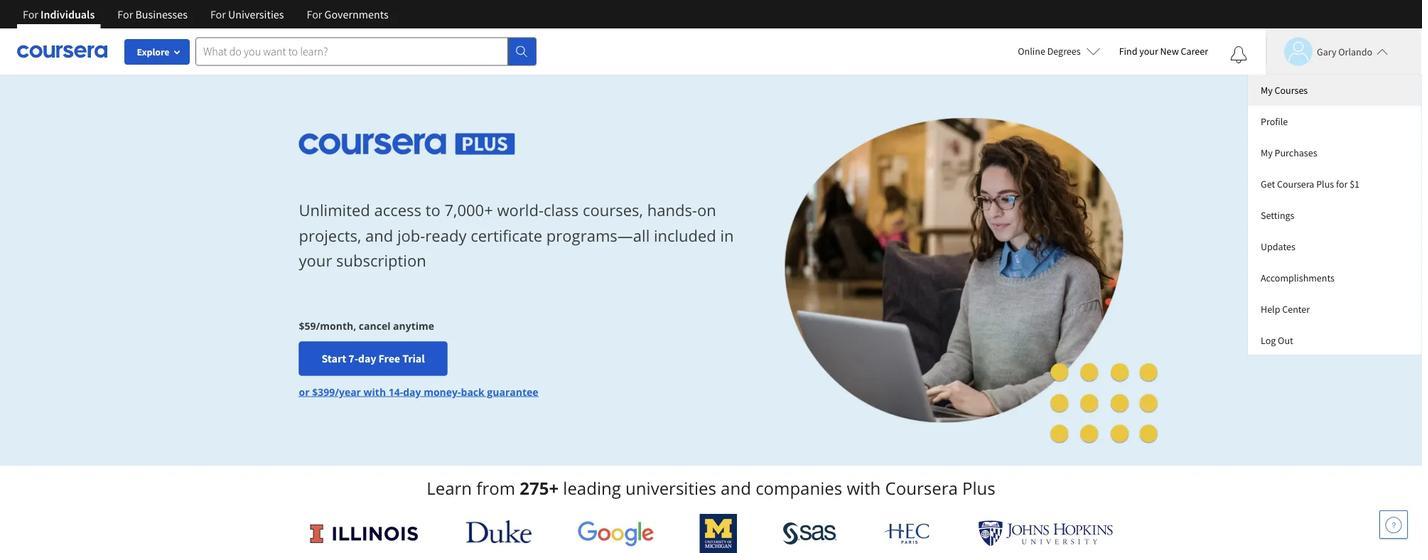 Task type: describe. For each thing, give the bounding box(es) containing it.
7,000+
[[445, 200, 493, 221]]

$399
[[312, 385, 335, 398]]

14-
[[389, 385, 403, 398]]

day inside button
[[358, 351, 376, 366]]

1 vertical spatial and
[[721, 477, 751, 500]]

career
[[1181, 45, 1208, 58]]

1 horizontal spatial day
[[403, 385, 421, 398]]

job-
[[397, 225, 425, 246]]

/month,
[[316, 319, 356, 332]]

my courses link
[[1248, 75, 1422, 106]]

duke university image
[[466, 520, 532, 543]]

anytime
[[393, 319, 434, 332]]

courses,
[[583, 200, 643, 221]]

access
[[374, 200, 422, 221]]

coursera plus image
[[299, 133, 515, 155]]

find your new career link
[[1112, 43, 1216, 60]]

help center link
[[1248, 294, 1422, 325]]

free
[[379, 351, 400, 366]]

gary orlando button
[[1266, 37, 1388, 66]]

for for universities
[[210, 7, 226, 21]]

for for governments
[[307, 7, 322, 21]]

hands-
[[647, 200, 697, 221]]

get coursera plus for $1 link
[[1248, 168, 1422, 200]]

from
[[476, 477, 515, 500]]

courses
[[1275, 84, 1308, 97]]

show notifications image
[[1230, 46, 1248, 63]]

What do you want to learn? text field
[[195, 37, 508, 66]]

help center image
[[1385, 516, 1402, 533]]

sas image
[[783, 522, 837, 545]]

world-
[[497, 200, 544, 221]]

learn from 275+ leading universities and companies with coursera plus
[[427, 477, 996, 500]]

log out button
[[1248, 325, 1422, 355]]

my for my purchases
[[1261, 146, 1273, 159]]

unlimited access to 7,000+ world-class courses, hands-on projects, and job-ready certificate programs—all included in your subscription
[[299, 200, 734, 271]]

explore button
[[124, 39, 190, 65]]

orlando
[[1339, 45, 1373, 58]]

back
[[461, 385, 485, 398]]

individuals
[[41, 7, 95, 21]]

hec paris image
[[883, 519, 933, 548]]

included
[[654, 225, 716, 246]]

updates link
[[1248, 231, 1422, 262]]

0 vertical spatial with
[[364, 385, 386, 398]]

$59
[[299, 319, 316, 332]]

projects,
[[299, 225, 361, 246]]

governments
[[325, 7, 389, 21]]

0 horizontal spatial plus
[[962, 477, 996, 500]]

7-
[[349, 351, 358, 366]]

for individuals
[[23, 7, 95, 21]]

for businesses
[[118, 7, 188, 21]]

my for my courses
[[1261, 84, 1273, 97]]

help
[[1261, 303, 1281, 316]]

johns hopkins university image
[[978, 520, 1113, 547]]

my purchases
[[1261, 146, 1318, 159]]

universities
[[228, 7, 284, 21]]

log out
[[1261, 334, 1294, 347]]

log
[[1261, 334, 1276, 347]]

find
[[1119, 45, 1138, 58]]

find your new career
[[1119, 45, 1208, 58]]

profile
[[1261, 115, 1288, 128]]

on
[[697, 200, 716, 221]]

leading
[[563, 477, 621, 500]]

ready
[[425, 225, 467, 246]]

get coursera plus for $1
[[1261, 178, 1360, 191]]

settings link
[[1248, 200, 1422, 231]]

money-
[[424, 385, 461, 398]]

or $399 /year with 14-day money-back guarantee
[[299, 385, 539, 398]]



Task type: vqa. For each thing, say whether or not it's contained in the screenshot.
Contact associated with Contact Sales
no



Task type: locate. For each thing, give the bounding box(es) containing it.
your
[[1140, 45, 1158, 58], [299, 250, 332, 271]]

class
[[544, 200, 579, 221]]

day left money-
[[403, 385, 421, 398]]

for left businesses
[[118, 7, 133, 21]]

guarantee
[[487, 385, 539, 398]]

1 horizontal spatial coursera
[[1277, 178, 1315, 191]]

banner navigation
[[11, 0, 400, 28]]

programs—all
[[547, 225, 650, 246]]

1 horizontal spatial your
[[1140, 45, 1158, 58]]

for universities
[[210, 7, 284, 21]]

explore
[[137, 45, 170, 58]]

unlimited
[[299, 200, 370, 221]]

275+
[[520, 477, 559, 500]]

profile link
[[1248, 106, 1422, 137]]

1 vertical spatial plus
[[962, 477, 996, 500]]

0 horizontal spatial your
[[299, 250, 332, 271]]

online
[[1018, 45, 1046, 58]]

companies
[[756, 477, 842, 500]]

coursera right get on the top right
[[1277, 178, 1315, 191]]

1 horizontal spatial and
[[721, 477, 751, 500]]

start 7-day free trial
[[322, 351, 425, 366]]

3 for from the left
[[210, 7, 226, 21]]

trial
[[402, 351, 425, 366]]

universities
[[626, 477, 716, 500]]

1 vertical spatial your
[[299, 250, 332, 271]]

0 vertical spatial my
[[1261, 84, 1273, 97]]

plus
[[1317, 178, 1334, 191], [962, 477, 996, 500]]

start
[[322, 351, 346, 366]]

1 horizontal spatial with
[[847, 477, 881, 500]]

learn
[[427, 477, 472, 500]]

accomplishments
[[1261, 272, 1335, 284]]

for left governments
[[307, 7, 322, 21]]

$1
[[1350, 178, 1360, 191]]

0 horizontal spatial and
[[365, 225, 393, 246]]

get
[[1261, 178, 1275, 191]]

my left the purchases
[[1261, 146, 1273, 159]]

with right "companies"
[[847, 477, 881, 500]]

0 vertical spatial coursera
[[1277, 178, 1315, 191]]

with left 14-
[[364, 385, 386, 398]]

0 vertical spatial your
[[1140, 45, 1158, 58]]

0 vertical spatial day
[[358, 351, 376, 366]]

settings
[[1261, 209, 1295, 222]]

1 vertical spatial day
[[403, 385, 421, 398]]

day
[[358, 351, 376, 366], [403, 385, 421, 398]]

with
[[364, 385, 386, 398], [847, 477, 881, 500]]

for
[[1336, 178, 1348, 191]]

1 vertical spatial my
[[1261, 146, 1273, 159]]

certificate
[[471, 225, 542, 246]]

coursera inside "link"
[[1277, 178, 1315, 191]]

my purchases link
[[1248, 137, 1422, 168]]

plus inside "link"
[[1317, 178, 1334, 191]]

0 horizontal spatial coursera
[[885, 477, 958, 500]]

0 vertical spatial plus
[[1317, 178, 1334, 191]]

in
[[720, 225, 734, 246]]

for left individuals
[[23, 7, 38, 21]]

coursera up hec paris image
[[885, 477, 958, 500]]

center
[[1282, 303, 1310, 316]]

updates
[[1261, 240, 1296, 253]]

1 horizontal spatial plus
[[1317, 178, 1334, 191]]

businesses
[[135, 7, 188, 21]]

2 for from the left
[[118, 7, 133, 21]]

your inside the unlimited access to 7,000+ world-class courses, hands-on projects, and job-ready certificate programs—all included in your subscription
[[299, 250, 332, 271]]

0 horizontal spatial with
[[364, 385, 386, 398]]

start 7-day free trial button
[[299, 341, 448, 376]]

1 for from the left
[[23, 7, 38, 21]]

0 horizontal spatial day
[[358, 351, 376, 366]]

for governments
[[307, 7, 389, 21]]

day left free on the bottom left of page
[[358, 351, 376, 366]]

and up subscription
[[365, 225, 393, 246]]

my inside my courses link
[[1261, 84, 1273, 97]]

subscription
[[336, 250, 426, 271]]

my left courses
[[1261, 84, 1273, 97]]

None search field
[[195, 37, 537, 66]]

2 my from the top
[[1261, 146, 1273, 159]]

$59 /month, cancel anytime
[[299, 319, 434, 332]]

my
[[1261, 84, 1273, 97], [1261, 146, 1273, 159]]

university of illinois at urbana-champaign image
[[309, 522, 420, 545]]

online degrees
[[1018, 45, 1081, 58]]

for for businesses
[[118, 7, 133, 21]]

new
[[1160, 45, 1179, 58]]

gary orlando menu
[[1248, 75, 1422, 355]]

degrees
[[1048, 45, 1081, 58]]

your down projects,
[[299, 250, 332, 271]]

gary
[[1317, 45, 1337, 58]]

and up university of michigan image
[[721, 477, 751, 500]]

my inside my purchases link
[[1261, 146, 1273, 159]]

online degrees button
[[1007, 36, 1112, 67]]

and
[[365, 225, 393, 246], [721, 477, 751, 500]]

cancel
[[359, 319, 391, 332]]

to
[[426, 200, 441, 221]]

your right find
[[1140, 45, 1158, 58]]

1 vertical spatial with
[[847, 477, 881, 500]]

accomplishments link
[[1248, 262, 1422, 294]]

1 vertical spatial coursera
[[885, 477, 958, 500]]

my courses
[[1261, 84, 1308, 97]]

and inside the unlimited access to 7,000+ world-class courses, hands-on projects, and job-ready certificate programs—all included in your subscription
[[365, 225, 393, 246]]

or
[[299, 385, 310, 398]]

help center
[[1261, 303, 1310, 316]]

purchases
[[1275, 146, 1318, 159]]

coursera image
[[17, 40, 107, 63]]

coursera
[[1277, 178, 1315, 191], [885, 477, 958, 500]]

4 for from the left
[[307, 7, 322, 21]]

1 my from the top
[[1261, 84, 1273, 97]]

google image
[[578, 520, 654, 547]]

for for individuals
[[23, 7, 38, 21]]

out
[[1278, 334, 1294, 347]]

for left universities
[[210, 7, 226, 21]]

university of michigan image
[[700, 514, 737, 553]]

gary orlando
[[1317, 45, 1373, 58]]

for
[[23, 7, 38, 21], [118, 7, 133, 21], [210, 7, 226, 21], [307, 7, 322, 21]]

/year
[[335, 385, 361, 398]]

0 vertical spatial and
[[365, 225, 393, 246]]



